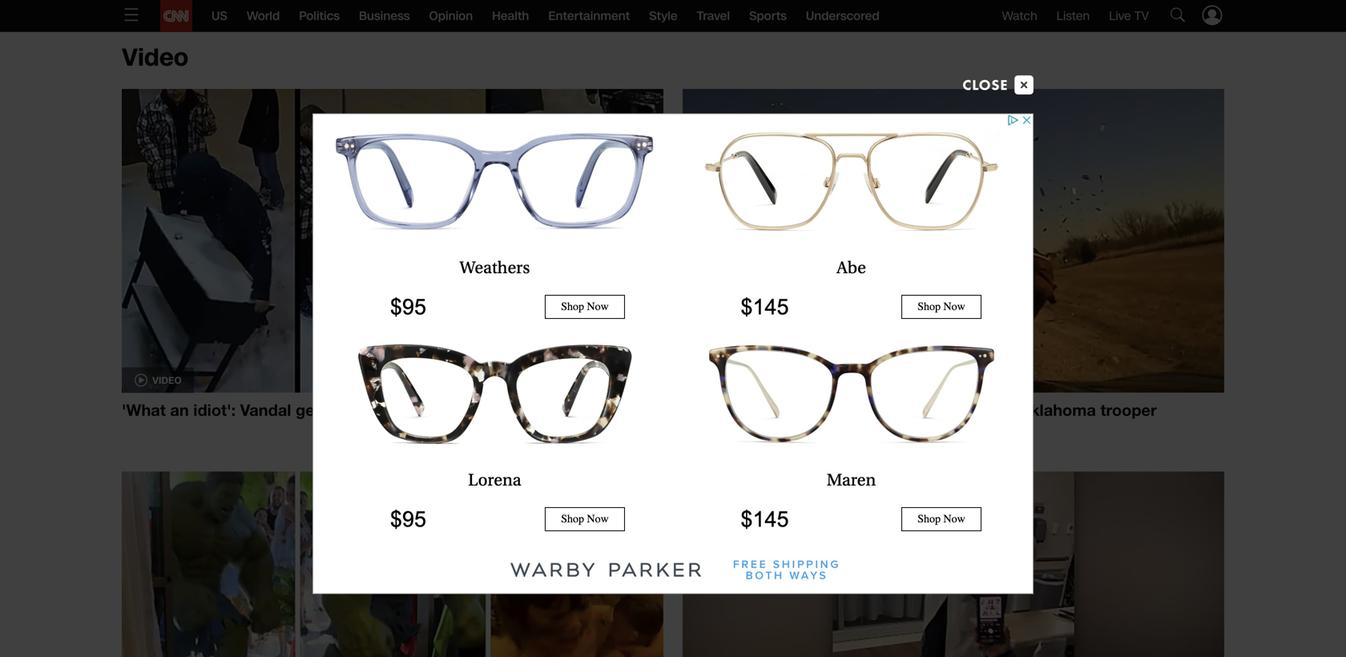 Task type: locate. For each thing, give the bounding box(es) containing it.
opinion
[[429, 8, 473, 24]]

video
[[122, 41, 188, 75]]

us
[[212, 8, 227, 24]]

of
[[375, 400, 390, 420]]

dose
[[333, 400, 371, 420]]

listen
[[1057, 8, 1090, 24]]

tv
[[1135, 8, 1149, 24]]

an
[[170, 400, 189, 420]]

listen link
[[1057, 8, 1090, 24]]

us link
[[212, 0, 227, 32]]

gets
[[296, 400, 329, 420]]

world
[[247, 8, 280, 24]]

sports
[[749, 8, 787, 24]]

trooper
[[1101, 400, 1157, 420]]

live tv
[[1109, 8, 1149, 24]]

entertainment
[[549, 8, 630, 24]]

live
[[1109, 8, 1131, 24]]

travel link
[[697, 0, 730, 32]]



Task type: vqa. For each thing, say whether or not it's contained in the screenshot.
live tv
yes



Task type: describe. For each thing, give the bounding box(es) containing it.
watch link
[[1002, 8, 1038, 24]]

oklahoma
[[1018, 400, 1096, 420]]

'what
[[122, 400, 166, 420]]

health
[[492, 8, 529, 24]]

instant
[[395, 400, 447, 420]]

captures
[[759, 400, 827, 420]]

idiot':
[[193, 400, 236, 420]]

dashcam captures highway crash involving oklahoma trooper link
[[683, 89, 1225, 420]]

crash
[[899, 400, 942, 420]]

travel
[[697, 8, 730, 24]]

involving
[[946, 400, 1014, 420]]

dashcam captures highway crash involving oklahoma trooper
[[683, 400, 1157, 420]]

'what an idiot': vandal gets dose of instant karma link
[[122, 89, 664, 420]]

search icon image
[[1169, 5, 1188, 24]]

entertainment link
[[549, 0, 630, 32]]

business link
[[359, 0, 410, 32]]

style link
[[649, 0, 678, 32]]

health link
[[492, 0, 529, 32]]

business
[[359, 8, 410, 24]]

'what an idiot': vandal gets dose of instant karma
[[122, 400, 500, 420]]

underscored link
[[806, 0, 880, 32]]

world link
[[247, 0, 280, 32]]

highway
[[831, 400, 895, 420]]

style
[[649, 8, 678, 24]]

dashcam
[[683, 400, 755, 420]]

sports link
[[749, 0, 787, 32]]

politics link
[[299, 0, 340, 32]]

live tv link
[[1109, 8, 1149, 24]]

watch
[[1002, 8, 1038, 24]]

politics
[[299, 8, 340, 24]]

underscored
[[806, 8, 880, 24]]

vandal
[[240, 400, 291, 420]]

opinion link
[[429, 0, 473, 32]]

karma
[[452, 400, 500, 420]]



